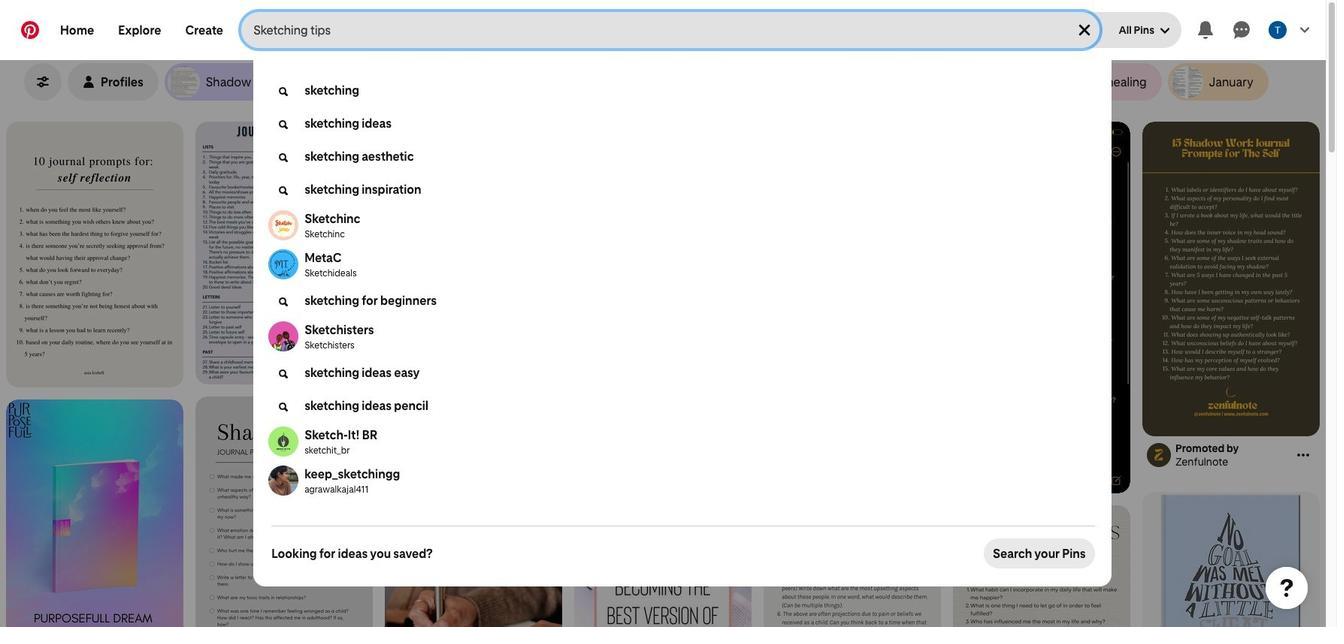 Task type: locate. For each thing, give the bounding box(es) containing it.
15 shadow work journal prompts for the self image
[[1142, 122, 1320, 437]]

this contains an image of: 100 journal prompts for healing trauma image
[[953, 506, 1130, 628]]

list
[[0, 122, 1326, 628]]

person image
[[83, 76, 95, 88]]

this contains: badass black girl journal: 90 days of guided prompts & affirmations for self-love, self-discovery, and unapologetic confidence image
[[385, 122, 562, 387]]

this contains an image of: image
[[195, 122, 373, 385]]



Task type: describe. For each thing, give the bounding box(es) containing it.
prompted gratitude journal. 168 pages w/daily inspiration + fit tips, guided goals/gratitude prompts, fitness/nutrition trackers, 16week, undated format book, bound 2 design assortment made in china image
[[1142, 492, 1320, 628]]

this contains an image of: shadow work journal prompts image
[[953, 122, 1130, 505]]

365 daily journal prompts for self-discovery image
[[385, 355, 562, 628]]

75 journal prompts to start becoming the best version of yourself! the ultimate list of self improvement journal prompts. write your answers to these self discvery journal prompts to determine how to start improving yourself! journaling is an amazing way to discover your best self and heres how to start on that self improving journey! #selfimprovment #selfdiscovery #journaling #journalprompts image
[[574, 449, 752, 628]]

filter image
[[37, 76, 49, 88]]

Search text field
[[253, 12, 1063, 48]]

shadow work journal prompts you need for deep inner healing image
[[195, 397, 373, 628]]

this contains an image of: journal prompts for self reflection ✍🏾 image
[[6, 122, 183, 388]]

tara schultz image
[[1269, 21, 1287, 39]]

dropdown image
[[1160, 26, 1169, 35]]

this contains: https://purposefullgoods.com/products/sleep-to-dream-a-journal-for-dreams image
[[6, 400, 183, 628]]

this contains an image of: pin on self-care image
[[764, 449, 941, 628]]



Task type: vqa. For each thing, say whether or not it's contained in the screenshot.
x
no



